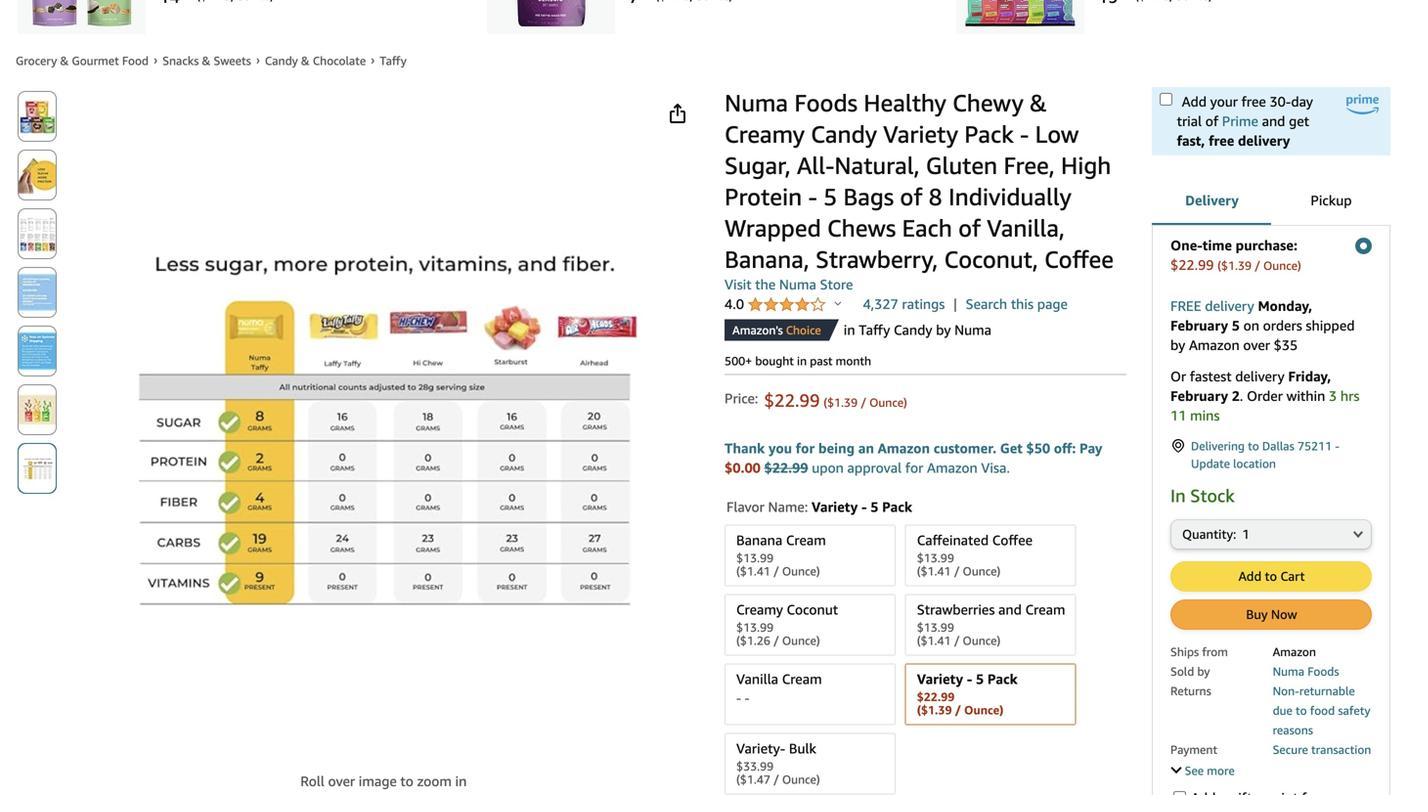 Task type: vqa. For each thing, say whether or not it's contained in the screenshot.
Amazon inside the amazon sold by
yes



Task type: locate. For each thing, give the bounding box(es) containing it.
› left taffy link
[[371, 53, 375, 67]]

of up coconut,
[[959, 214, 981, 242]]

variety-
[[737, 740, 786, 756]]

visit the numa store link
[[725, 276, 853, 292]]

shameless snacks - healthy low calorie snacks, low carb keto gummies (gluten free candy) - 6 pack super variety pack image
[[964, 0, 1077, 26]]

for right you
[[796, 440, 815, 456]]

1 horizontal spatial add
[[1239, 569, 1262, 584]]

0 horizontal spatial over
[[328, 773, 355, 789]]

/ right ($1.26
[[774, 634, 779, 647]]

price:
[[725, 390, 758, 406]]

/ down caffeinated on the bottom
[[954, 564, 960, 578]]

cream down caffeinated coffee $13.99 ($1.41 /  ounce)
[[1026, 601, 1066, 618]]

($1.41 down caffeinated on the bottom
[[917, 564, 951, 578]]

secure transaction button
[[1273, 741, 1372, 757]]

foods inside numa foods returns
[[1308, 665, 1340, 678]]

numa inside numa foods returns
[[1273, 665, 1305, 678]]

$13.99 inside 'banana cream $13.99 ($1.41 /  ounce)'
[[737, 551, 774, 565]]

($1.41 down banana
[[737, 564, 771, 578]]

and inside and get fast, free delivery
[[1262, 113, 1286, 129]]

$13.99 up vanilla at the right of the page
[[737, 620, 774, 634]]

foods for healthy
[[795, 89, 858, 117]]

foods up returnable
[[1308, 665, 1340, 678]]

pack inside variety - 5 pack $22.99 ($1.39 /  ounce)
[[988, 671, 1018, 687]]

price: $22.99 ( $1.39 / ounce)
[[725, 390, 908, 411]]

variety- bulk $33.99 ($1.47 /  ounce)
[[737, 740, 820, 786]]

0 vertical spatial of
[[1206, 113, 1219, 129]]

option group containing banana cream
[[719, 521, 1127, 795]]

ounce) down purchase:
[[1264, 259, 1302, 272]]

low
[[1036, 120, 1079, 148]]

add inside add your free 30-day trial of
[[1182, 93, 1207, 110]]

dropdown image
[[1354, 530, 1364, 538]]

1 vertical spatial in
[[797, 354, 807, 368]]

numa down search
[[955, 322, 992, 338]]

$35
[[1274, 337, 1298, 353]]

all-
[[797, 151, 835, 180]]

free inside and get fast, free delivery
[[1209, 133, 1235, 149]]

($1.41 inside 'banana cream $13.99 ($1.41 /  ounce)'
[[737, 564, 771, 578]]

0 horizontal spatial free
[[1209, 133, 1235, 149]]

vanilla,
[[987, 214, 1065, 242]]

1 vertical spatial variety
[[812, 499, 858, 515]]

and inside strawberries and cream $13.99 ($1.41 /  ounce)
[[999, 601, 1022, 618]]

1 vertical spatial free
[[1209, 133, 1235, 149]]

2 horizontal spatial in
[[844, 322, 856, 338]]

to left cart
[[1265, 569, 1278, 584]]

0 horizontal spatial add
[[1182, 93, 1207, 110]]

$13.99 down banana
[[737, 551, 774, 565]]

$22.99 down strawberries
[[917, 690, 955, 704]]

0 horizontal spatial by
[[936, 322, 951, 338]]

pack down chewy
[[965, 120, 1014, 148]]

order
[[1247, 388, 1283, 404]]

add up trial
[[1182, 93, 1207, 110]]

$1.39 down time
[[1222, 259, 1252, 272]]

2 horizontal spatial of
[[1206, 113, 1219, 129]]

ounce) up an
[[870, 396, 908, 409]]

0 vertical spatial candy
[[265, 54, 298, 67]]

page
[[1038, 296, 1068, 312]]

amazon
[[1189, 337, 1240, 353], [878, 440, 930, 456], [927, 460, 978, 476], [1273, 645, 1317, 659]]

(
[[1218, 259, 1222, 272], [824, 396, 828, 409]]

$13.99
[[737, 551, 774, 565], [917, 551, 955, 565], [737, 620, 774, 634], [917, 620, 955, 634]]

wrapped
[[725, 214, 821, 242]]

candy
[[265, 54, 298, 67], [811, 120, 877, 148], [894, 322, 933, 338]]

1 horizontal spatial for
[[906, 460, 924, 476]]

for
[[796, 440, 815, 456], [906, 460, 924, 476]]

see more button
[[1171, 763, 1235, 778]]

february
[[1171, 317, 1229, 334], [1171, 388, 1229, 404]]

friday,
[[1289, 368, 1332, 384]]

0 vertical spatial for
[[796, 440, 815, 456]]

delivering to dallas 75211 - update location link
[[1171, 437, 1372, 472]]

variety down upon
[[812, 499, 858, 515]]

amazon up approval
[[878, 440, 930, 456]]

ounce) up coconut
[[782, 564, 820, 578]]

1 horizontal spatial ›
[[256, 53, 260, 67]]

0 vertical spatial cream
[[786, 532, 826, 548]]

None submit
[[19, 92, 56, 141], [19, 151, 56, 200], [19, 209, 56, 258], [19, 268, 56, 317], [19, 327, 56, 376], [19, 385, 56, 434], [19, 444, 56, 493], [19, 92, 56, 141], [19, 151, 56, 200], [19, 209, 56, 258], [19, 268, 56, 317], [19, 327, 56, 376], [19, 385, 56, 434], [19, 444, 56, 493]]

sweets
[[214, 54, 251, 67]]

free down prime link
[[1209, 133, 1235, 149]]

0 vertical spatial taffy
[[380, 54, 407, 67]]

1 vertical spatial foods
[[1308, 665, 1340, 678]]

over down the on
[[1244, 337, 1271, 353]]

/ inside variety- bulk $33.99 ($1.47 /  ounce)
[[774, 773, 779, 786]]

from
[[1203, 645, 1229, 659]]

to right the due
[[1296, 704, 1307, 718]]

ounce) down strawberries
[[963, 634, 1001, 647]]

and right strawberries
[[999, 601, 1022, 618]]

/ right ($1.39
[[955, 703, 961, 717]]

1 vertical spatial february
[[1171, 388, 1229, 404]]

1 vertical spatial $1.39
[[828, 396, 858, 409]]

cream right vanilla at the right of the page
[[782, 671, 822, 687]]

get
[[1289, 113, 1310, 129]]

over right roll
[[328, 773, 355, 789]]

by down ratings
[[936, 322, 951, 338]]

delivery up the on
[[1205, 298, 1255, 314]]

amazon prime logo image
[[1347, 94, 1379, 114]]

0 horizontal spatial candy
[[265, 54, 298, 67]]

0 vertical spatial delivery
[[1238, 133, 1291, 149]]

2 vertical spatial variety
[[917, 671, 964, 687]]

$22.99 down "500+ bought in past month"
[[764, 390, 820, 411]]

None checkbox
[[1160, 93, 1173, 106]]

$50
[[1027, 440, 1051, 456]]

quantity:
[[1183, 527, 1237, 542]]

1 vertical spatial cream
[[1026, 601, 1066, 618]]

( inside price: $22.99 ( $1.39 / ounce)
[[824, 396, 828, 409]]

creamy up sugar, at the top
[[725, 120, 805, 148]]

- inside variety - 5 pack $22.99 ($1.39 /  ounce)
[[967, 671, 973, 687]]

amazon up fastest
[[1189, 337, 1240, 353]]

cream down flavor name: variety - 5 pack on the right of page
[[786, 532, 826, 548]]

cream inside the vanilla cream - -
[[782, 671, 822, 687]]

2 vertical spatial of
[[959, 214, 981, 242]]

1 horizontal spatial (
[[1218, 259, 1222, 272]]

by inside on orders shipped by amazon over $35
[[1171, 337, 1186, 353]]

2 horizontal spatial by
[[1198, 665, 1211, 678]]

candy inside numa foods healthy chewy & creamy candy variety pack - low sugar, all-natural, gluten free, high protein - 5 bags of 8 individually wrapped chews each of vanilla, banana, strawberry, coconut, coffee visit the numa store
[[811, 120, 877, 148]]

in
[[1171, 485, 1186, 506]]

$22.99 down the one-
[[1171, 257, 1214, 273]]

free up prime link
[[1242, 93, 1267, 110]]

$22.99 inside variety - 5 pack $22.99 ($1.39 /  ounce)
[[917, 690, 955, 704]]

1 horizontal spatial $1.39
[[1222, 259, 1252, 272]]

pack inside numa foods healthy chewy & creamy candy variety pack - low sugar, all-natural, gluten free, high protein - 5 bags of 8 individually wrapped chews each of vanilla, banana, strawberry, coconut, coffee visit the numa store
[[965, 120, 1014, 148]]

1 february from the top
[[1171, 317, 1229, 334]]

2 february from the top
[[1171, 388, 1229, 404]]

($1.41 inside caffeinated coffee $13.99 ($1.41 /  ounce)
[[917, 564, 951, 578]]

0 vertical spatial pack
[[965, 120, 1014, 148]]

/ down purchase:
[[1255, 259, 1261, 272]]

coffee right caffeinated on the bottom
[[993, 532, 1033, 548]]

in left past
[[797, 354, 807, 368]]

ounce) inside variety- bulk $33.99 ($1.47 /  ounce)
[[782, 773, 820, 786]]

1 horizontal spatial coffee
[[1045, 245, 1114, 273]]

1 horizontal spatial over
[[1244, 337, 1271, 353]]

banana,
[[725, 245, 810, 273]]

february down free delivery link
[[1171, 317, 1229, 334]]

amazon inside on orders shipped by amazon over $35
[[1189, 337, 1240, 353]]

roll
[[301, 773, 325, 789]]

visa.
[[982, 460, 1010, 476]]

5 down approval
[[871, 499, 879, 515]]

delivery down prime link
[[1238, 133, 1291, 149]]

snacks
[[163, 54, 199, 67]]

ounce) down coconut
[[782, 634, 820, 647]]

february inside "friday, february 2"
[[1171, 388, 1229, 404]]

1 horizontal spatial and
[[1262, 113, 1286, 129]]

1 vertical spatial and
[[999, 601, 1022, 618]]

one-
[[1171, 237, 1203, 253]]

amazon up numa foods link
[[1273, 645, 1317, 659]]

1 vertical spatial candy
[[811, 120, 877, 148]]

upon
[[812, 460, 844, 476]]

0 vertical spatial free
[[1242, 93, 1267, 110]]

$1.39 inside one-time purchase: $22.99 ( $1.39 / ounce)
[[1222, 259, 1252, 272]]

taffy down 4,327
[[859, 322, 891, 338]]

foods inside numa foods healthy chewy & creamy candy variety pack - low sugar, all-natural, gluten free, high protein - 5 bags of 8 individually wrapped chews each of vanilla, banana, strawberry, coconut, coffee visit the numa store
[[795, 89, 858, 117]]

customer
[[1171, 763, 1222, 776]]

february up mins
[[1171, 388, 1229, 404]]

february for friday, february 2
[[1171, 388, 1229, 404]]

name:
[[768, 499, 808, 515]]

numa up sugar, at the top
[[725, 89, 789, 117]]

5 left the on
[[1232, 317, 1240, 334]]

by for numa
[[936, 322, 951, 338]]

tab list
[[1152, 176, 1391, 227]]

$1.39 down month
[[828, 396, 858, 409]]

0 horizontal spatial ›
[[154, 53, 158, 67]]

1 vertical spatial taffy
[[859, 322, 891, 338]]

0 vertical spatial variety
[[884, 120, 959, 148]]

0 vertical spatial in
[[844, 322, 856, 338]]

0 vertical spatial foods
[[795, 89, 858, 117]]

coffee inside caffeinated coffee $13.99 ($1.41 /  ounce)
[[993, 532, 1033, 548]]

1 horizontal spatial by
[[1171, 337, 1186, 353]]

the
[[755, 276, 776, 292]]

radio active image
[[1356, 238, 1372, 254]]

1 horizontal spatial foods
[[1308, 665, 1340, 678]]

ounce) down bulk
[[782, 773, 820, 786]]

5 down strawberries and cream $13.99 ($1.41 /  ounce)
[[976, 671, 984, 687]]

pack down approval
[[882, 499, 913, 515]]

$13.99 inside creamy coconut $13.99 ($1.26 /  ounce)
[[737, 620, 774, 634]]

($1.41
[[737, 564, 771, 578], [917, 564, 951, 578], [917, 634, 951, 647]]

0 horizontal spatial (
[[824, 396, 828, 409]]

Add a gift receipt for easy returns checkbox
[[1174, 791, 1187, 795]]

1 vertical spatial add
[[1239, 569, 1262, 584]]

2 vertical spatial candy
[[894, 322, 933, 338]]

and
[[1262, 113, 1286, 129], [999, 601, 1022, 618]]

1 vertical spatial delivery
[[1205, 298, 1255, 314]]

delivery up order
[[1236, 368, 1285, 384]]

/ right ($1.47
[[774, 773, 779, 786]]

pickup link
[[1272, 176, 1391, 227]]

due
[[1273, 704, 1293, 718]]

0 horizontal spatial of
[[900, 182, 923, 211]]

1 vertical spatial creamy
[[737, 601, 783, 618]]

foods for returns
[[1308, 665, 1340, 678]]

0 vertical spatial over
[[1244, 337, 1271, 353]]

add for add to cart
[[1239, 569, 1262, 584]]

pack down strawberries and cream $13.99 ($1.41 /  ounce)
[[988, 671, 1018, 687]]

and get fast, free delivery
[[1177, 113, 1310, 149]]

stock
[[1191, 485, 1235, 506]]

february inside monday, february 5
[[1171, 317, 1229, 334]]

$22.99 down you
[[764, 460, 809, 476]]

3 › from the left
[[371, 53, 375, 67]]

0 horizontal spatial for
[[796, 440, 815, 456]]

1 horizontal spatial candy
[[811, 120, 877, 148]]

for right approval
[[906, 460, 924, 476]]

of left 8
[[900, 182, 923, 211]]

taffy inside grocery & gourmet food › snacks & sweets › candy & chocolate › taffy
[[380, 54, 407, 67]]

/ inside creamy coconut $13.99 ($1.26 /  ounce)
[[774, 634, 779, 647]]

$1.39 inside price: $22.99 ( $1.39 / ounce)
[[828, 396, 858, 409]]

0 horizontal spatial and
[[999, 601, 1022, 618]]

trial
[[1177, 113, 1202, 129]]

free,
[[1004, 151, 1055, 180]]

0 horizontal spatial $1.39
[[828, 396, 858, 409]]

( down time
[[1218, 259, 1222, 272]]

update
[[1191, 457, 1231, 471]]

candy up all-
[[811, 120, 877, 148]]

caffeinated
[[917, 532, 989, 548]]

strawberry,
[[816, 245, 938, 273]]

reasons
[[1273, 723, 1314, 737]]

0 vertical spatial creamy
[[725, 120, 805, 148]]

to up location
[[1248, 439, 1260, 453]]

of right trial
[[1206, 113, 1219, 129]]

variety up ($1.39
[[917, 671, 964, 687]]

tab list containing delivery
[[1152, 176, 1391, 227]]

candy down 4,327 ratings link
[[894, 322, 933, 338]]

returnable
[[1300, 684, 1356, 698]]

8
[[929, 182, 943, 211]]

foods up all-
[[795, 89, 858, 117]]

0 horizontal spatial foods
[[795, 89, 858, 117]]

candy right sweets
[[265, 54, 298, 67]]

2 vertical spatial pack
[[988, 671, 1018, 687]]

february for monday, february 5
[[1171, 317, 1229, 334]]

/ down strawberries
[[954, 634, 960, 647]]

coffee up 'page'
[[1045, 245, 1114, 273]]

candy & chocolate link
[[265, 54, 366, 67]]

1 vertical spatial coffee
[[993, 532, 1033, 548]]

$13.99 for caffeinated coffee
[[917, 551, 955, 565]]

ounce) right ($1.39
[[964, 703, 1004, 717]]

$13.99 inside caffeinated coffee $13.99 ($1.41 /  ounce)
[[917, 551, 955, 565]]

2 horizontal spatial candy
[[894, 322, 933, 338]]

0 vertical spatial coffee
[[1045, 245, 1114, 273]]

cream inside 'banana cream $13.99 ($1.41 /  ounce)'
[[786, 532, 826, 548]]

prime link
[[1223, 113, 1259, 129]]

/ inside 'banana cream $13.99 ($1.41 /  ounce)'
[[774, 564, 779, 578]]

creamy inside creamy coconut $13.99 ($1.26 /  ounce)
[[737, 601, 783, 618]]

gluten
[[926, 151, 998, 180]]

1 › from the left
[[154, 53, 158, 67]]

amazon's choice
[[733, 323, 821, 337]]

by up or
[[1171, 337, 1186, 353]]

$13.99 for creamy coconut
[[737, 620, 774, 634]]

( down past
[[824, 396, 828, 409]]

pack
[[965, 120, 1014, 148], [882, 499, 913, 515], [988, 671, 1018, 687]]

ounce) down caffeinated on the bottom
[[963, 564, 1001, 578]]

and down 30-
[[1262, 113, 1286, 129]]

0 vertical spatial (
[[1218, 259, 1222, 272]]

coffee
[[1045, 245, 1114, 273], [993, 532, 1033, 548]]

in stock
[[1171, 485, 1235, 506]]

to inside 'delivering to dallas 75211 - update location'
[[1248, 439, 1260, 453]]

2 vertical spatial cream
[[782, 671, 822, 687]]

› right sweets
[[256, 53, 260, 67]]

add up buy
[[1239, 569, 1262, 584]]

strawberries and cream $13.99 ($1.41 /  ounce)
[[917, 601, 1066, 647]]

$13.99 down strawberries
[[917, 620, 955, 634]]

natural,
[[835, 151, 920, 180]]

non-returnable due to food safety reasons payment
[[1171, 684, 1371, 757]]

0 vertical spatial february
[[1171, 317, 1229, 334]]

1 vertical spatial (
[[824, 396, 828, 409]]

non-returnable due to food safety reasons button
[[1273, 682, 1371, 738]]

$13.99 down caffeinated on the bottom
[[917, 551, 955, 565]]

mini peanut butter bars variety pack – vegan, high protein, low sugar, low calorie, all natural, gluten free – crunchy plant image
[[25, 0, 138, 26]]

0 vertical spatial $1.39
[[1222, 259, 1252, 272]]

0 horizontal spatial coffee
[[993, 532, 1033, 548]]

option group
[[719, 521, 1127, 795]]

in up month
[[844, 322, 856, 338]]

.
[[1240, 388, 1244, 404]]

5 down all-
[[824, 182, 838, 211]]

list
[[0, 0, 1409, 34]]

0 horizontal spatial in
[[455, 773, 467, 789]]

1 horizontal spatial free
[[1242, 93, 1267, 110]]

|
[[954, 296, 958, 312]]

( inside one-time purchase: $22.99 ( $1.39 / ounce)
[[1218, 259, 1222, 272]]

& inside numa foods healthy chewy & creamy candy variety pack - low sugar, all-natural, gluten free, high protein - 5 bags of 8 individually wrapped chews each of vanilla, banana, strawberry, coconut, coffee visit the numa store
[[1030, 89, 1047, 117]]

creamy up ($1.26
[[737, 601, 783, 618]]

cream
[[786, 532, 826, 548], [1026, 601, 1066, 618], [782, 671, 822, 687]]

0 horizontal spatial taffy
[[380, 54, 407, 67]]

in right zoom
[[455, 773, 467, 789]]

500+
[[725, 354, 752, 368]]

roll over image to zoom in
[[301, 773, 467, 789]]

taffy right chocolate
[[380, 54, 407, 67]]

numa up non-
[[1273, 665, 1305, 678]]

tom & jenny's sugar free candy (soft caramel) with sea salt and vanilla - low net carb keto candy - with xylitol and maltitol image
[[495, 0, 607, 26]]

variety inside variety - 5 pack $22.99 ($1.39 /  ounce)
[[917, 671, 964, 687]]

by down ships from at bottom right
[[1198, 665, 1211, 678]]

&
[[60, 54, 69, 67], [202, 54, 211, 67], [301, 54, 310, 67], [1030, 89, 1047, 117]]

($1.41 down strawberries
[[917, 634, 951, 647]]

add
[[1182, 93, 1207, 110], [1239, 569, 1262, 584]]

visit
[[725, 276, 752, 292]]

bags
[[844, 182, 894, 211]]

0 vertical spatial add
[[1182, 93, 1207, 110]]

/ down banana
[[774, 564, 779, 578]]

/ down month
[[861, 396, 867, 409]]

delivery inside and get fast, free delivery
[[1238, 133, 1291, 149]]

› right food
[[154, 53, 158, 67]]

coconut,
[[945, 245, 1039, 273]]

$22.99 inside one-time purchase: $22.99 ( $1.39 / ounce)
[[1171, 257, 1214, 273]]

2 horizontal spatial ›
[[371, 53, 375, 67]]

($1.41 inside strawberries and cream $13.99 ($1.41 /  ounce)
[[917, 634, 951, 647]]

0 vertical spatial and
[[1262, 113, 1286, 129]]

& up low
[[1030, 89, 1047, 117]]

variety down the healthy
[[884, 120, 959, 148]]

sugar,
[[725, 151, 791, 180]]

pay
[[1080, 440, 1103, 456]]



Task type: describe. For each thing, give the bounding box(es) containing it.
- inside 'delivering to dallas 75211 - update location'
[[1336, 439, 1340, 453]]

cream inside strawberries and cream $13.99 ($1.41 /  ounce)
[[1026, 601, 1066, 618]]

individually
[[949, 182, 1072, 211]]

2 vertical spatial in
[[455, 773, 467, 789]]

your
[[1211, 93, 1238, 110]]

ounce) inside 'banana cream $13.99 ($1.41 /  ounce)'
[[782, 564, 820, 578]]

thank
[[725, 440, 765, 456]]

you
[[769, 440, 792, 456]]

location
[[1234, 457, 1277, 471]]

amazon inside amazon sold by
[[1273, 645, 1317, 659]]

4.0 button
[[725, 296, 842, 314]]

1 horizontal spatial of
[[959, 214, 981, 242]]

dallas
[[1263, 439, 1295, 453]]

chewy
[[953, 89, 1024, 117]]

vanilla
[[737, 671, 779, 687]]

month
[[836, 354, 872, 368]]

ounce) inside strawberries and cream $13.99 ($1.41 /  ounce)
[[963, 634, 1001, 647]]

1 vertical spatial pack
[[882, 499, 913, 515]]

4,327 ratings
[[863, 296, 945, 312]]

Buy Now submit
[[1172, 601, 1371, 629]]

& right snacks
[[202, 54, 211, 67]]

1 vertical spatial over
[[328, 773, 355, 789]]

/ inside caffeinated coffee $13.99 ($1.41 /  ounce)
[[954, 564, 960, 578]]

5 inside numa foods healthy chewy & creamy candy variety pack - low sugar, all-natural, gluten free, high protein - 5 bags of 8 individually wrapped chews each of vanilla, banana, strawberry, coconut, coffee visit the numa store
[[824, 182, 838, 211]]

numa foods link
[[1273, 665, 1340, 678]]

5 inside variety - 5 pack $22.99 ($1.39 /  ounce)
[[976, 671, 984, 687]]

1 vertical spatial of
[[900, 182, 923, 211]]

each
[[902, 214, 953, 242]]

one-time purchase: $22.99 ( $1.39 / ounce)
[[1171, 237, 1302, 273]]

fast,
[[1177, 133, 1206, 149]]

variety inside numa foods healthy chewy & creamy candy variety pack - low sugar, all-natural, gluten free, high protein - 5 bags of 8 individually wrapped chews each of vanilla, banana, strawberry, coconut, coffee visit the numa store
[[884, 120, 959, 148]]

mins
[[1191, 407, 1220, 424]]

in taffy candy by numa
[[844, 322, 992, 338]]

amazon sold by
[[1171, 645, 1317, 678]]

delivering to dallas 75211 - update location
[[1191, 439, 1340, 471]]

/ inside strawberries and cream $13.99 ($1.41 /  ounce)
[[954, 634, 960, 647]]

gourmet
[[72, 54, 119, 67]]

4.0
[[725, 296, 748, 312]]

$0.00
[[725, 460, 761, 476]]

creamy coconut $13.99 ($1.26 /  ounce)
[[737, 601, 838, 647]]

by inside amazon sold by
[[1198, 665, 1211, 678]]

add for add your free 30-day trial of
[[1182, 93, 1207, 110]]

add your free 30-day trial of
[[1177, 93, 1314, 129]]

transaction
[[1312, 743, 1372, 757]]

cream for banana cream
[[786, 532, 826, 548]]

candy inside grocery & gourmet food › snacks & sweets › candy & chocolate › taffy
[[265, 54, 298, 67]]

& left chocolate
[[301, 54, 310, 67]]

by for amazon
[[1171, 337, 1186, 353]]

monday,
[[1258, 298, 1313, 314]]

/ inside variety - 5 pack $22.99 ($1.39 /  ounce)
[[955, 703, 961, 717]]

add to cart
[[1239, 569, 1305, 584]]

extender expand image
[[1171, 763, 1182, 774]]

banana cream $13.99 ($1.41 /  ounce)
[[737, 532, 826, 578]]

cream for vanilla cream
[[782, 671, 822, 687]]

food
[[122, 54, 149, 67]]

($1.47
[[737, 773, 771, 786]]

creamy inside numa foods healthy chewy & creamy candy variety pack - low sugar, all-natural, gluten free, high protein - 5 bags of 8 individually wrapped chews each of vanilla, banana, strawberry, coconut, coffee visit the numa store
[[725, 120, 805, 148]]

within
[[1287, 388, 1326, 404]]

3
[[1329, 388, 1337, 404]]

prime
[[1223, 113, 1259, 129]]

customer.
[[934, 440, 997, 456]]

cart
[[1281, 569, 1305, 584]]

ounce) inside caffeinated coffee $13.99 ($1.41 /  ounce)
[[963, 564, 1001, 578]]

numa up 4.0 'button'
[[780, 276, 817, 292]]

friday, february 2
[[1171, 368, 1332, 404]]

buy now
[[1247, 607, 1298, 622]]

zoom
[[417, 773, 452, 789]]

non-
[[1273, 684, 1300, 698]]

over inside on orders shipped by amazon over $35
[[1244, 337, 1271, 353]]

to inside non-returnable due to food safety reasons payment
[[1296, 704, 1307, 718]]

variety - 5 pack $22.99 ($1.39 /  ounce)
[[917, 671, 1018, 717]]

Add to Cart submit
[[1172, 562, 1371, 591]]

flavor name: variety - 5 pack
[[727, 499, 913, 515]]

hrs
[[1341, 388, 1360, 404]]

strawberries
[[917, 601, 995, 618]]

coconut
[[787, 601, 838, 618]]

see more
[[1185, 764, 1235, 778]]

chocolate
[[313, 54, 366, 67]]

time
[[1203, 237, 1233, 253]]

2
[[1232, 388, 1240, 404]]

4,327
[[863, 296, 899, 312]]

amazon down customer.
[[927, 460, 978, 476]]

1 vertical spatial for
[[906, 460, 924, 476]]

free inside add your free 30-day trial of
[[1242, 93, 1267, 110]]

$13.99 inside strawberries and cream $13.99 ($1.41 /  ounce)
[[917, 620, 955, 634]]

$13.99 for banana cream
[[737, 551, 774, 565]]

5 inside monday, february 5
[[1232, 317, 1240, 334]]

of inside add your free 30-day trial of
[[1206, 113, 1219, 129]]

ounce) inside price: $22.99 ( $1.39 / ounce)
[[870, 396, 908, 409]]

popover image
[[835, 301, 842, 306]]

$33.99
[[737, 759, 774, 773]]

now
[[1272, 607, 1298, 622]]

/ inside one-time purchase: $22.99 ( $1.39 / ounce)
[[1255, 259, 1261, 272]]

($1.41 for banana cream
[[737, 564, 771, 578]]

/ inside price: $22.99 ( $1.39 / ounce)
[[861, 396, 867, 409]]

to left zoom
[[401, 773, 414, 789]]

being
[[819, 440, 855, 456]]

bought
[[755, 354, 794, 368]]

flavor
[[727, 499, 765, 515]]

$22.99 inside the thank you for being an amazon customer. get $50 off: pay $0.00 $22.99 upon approval for amazon visa.
[[764, 460, 809, 476]]

ounce) inside variety - 5 pack $22.99 ($1.39 /  ounce)
[[964, 703, 1004, 717]]

choice
[[786, 323, 821, 337]]

on
[[1244, 317, 1260, 334]]

2 vertical spatial delivery
[[1236, 368, 1285, 384]]

ships from
[[1171, 645, 1229, 659]]

free
[[1171, 298, 1202, 314]]

grocery
[[16, 54, 57, 67]]

thank you for being an amazon customer. get $50 off: pay $0.00 $22.99 upon approval for amazon visa.
[[725, 440, 1103, 476]]

ounce) inside one-time purchase: $22.99 ( $1.39 / ounce)
[[1264, 259, 1302, 272]]

& right "grocery"
[[60, 54, 69, 67]]

on orders shipped by amazon over $35
[[1171, 317, 1355, 353]]

ounce) inside creamy coconut $13.99 ($1.26 /  ounce)
[[782, 634, 820, 647]]

bulk
[[789, 740, 817, 756]]

4,327 ratings link
[[863, 296, 945, 312]]

taffy link
[[380, 54, 407, 67]]

1 horizontal spatial in
[[797, 354, 807, 368]]

off:
[[1054, 440, 1076, 456]]

chews
[[828, 214, 896, 242]]

food
[[1311, 704, 1335, 718]]

($1.39
[[917, 703, 952, 717]]

coffee inside numa foods healthy chewy & creamy candy variety pack - low sugar, all-natural, gluten free, high protein - 5 bags of 8 individually wrapped chews each of vanilla, banana, strawberry, coconut, coffee visit the numa store
[[1045, 245, 1114, 273]]

2 › from the left
[[256, 53, 260, 67]]

or fastest delivery
[[1171, 368, 1289, 384]]

see
[[1185, 764, 1204, 778]]

numa foods returns
[[1171, 665, 1340, 698]]

1 horizontal spatial taffy
[[859, 322, 891, 338]]

free delivery link
[[1171, 298, 1255, 314]]

($1.41 for caffeinated coffee
[[917, 564, 951, 578]]

this
[[1011, 296, 1034, 312]]

grocery & gourmet food › snacks & sweets › candy & chocolate › taffy
[[16, 53, 407, 67]]

search
[[966, 296, 1008, 312]]



